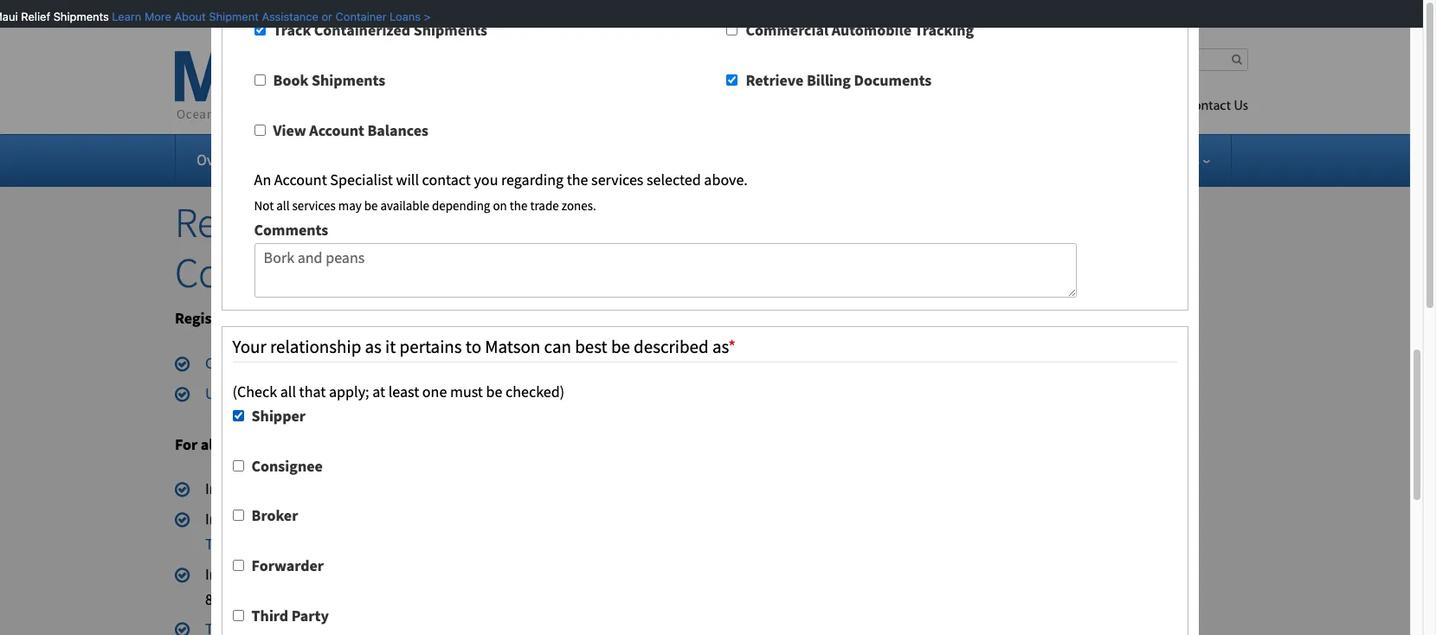 Task type: describe. For each thing, give the bounding box(es) containing it.
automobile
[[832, 20, 912, 40]]

at
[[372, 381, 385, 401]]

doing
[[271, 353, 308, 373]]

commodities:
[[529, 564, 618, 584]]

individual/one-time shipping other containerized commodities: book/quote – please call 1-800-962- 8766: or
[[205, 564, 866, 609]]

assistance
[[257, 10, 314, 23]]

8766: inside individual/one-time shipping other containerized commodities: book/quote – please call 1-800-962- 8766: or
[[205, 589, 240, 609]]

third
[[252, 606, 288, 626]]

online tools
[[1119, 150, 1200, 170]]

account for view
[[309, 120, 364, 140]]

your relationship as it pertains to matson can best be described as *
[[233, 335, 736, 358]]

registration for matson navigation company
[[175, 197, 749, 298]]

commercial automobile tracking
[[746, 20, 974, 40]]

– inside individual/one-time shipping other containerized commodities: book/quote – please call 1-800-962- 8766: or
[[716, 564, 723, 584]]

shipping for other
[[340, 564, 396, 584]]

1 vertical spatial track
[[260, 589, 304, 609]]

above.
[[704, 170, 748, 190]]

ongoing
[[311, 353, 364, 373]]

more
[[140, 10, 166, 23]]

containerized
[[437, 564, 526, 584]]

selected
[[647, 170, 701, 190]]

already
[[238, 383, 286, 403]]

be inside an account specialist will contact you regarding the services selected above. not all services may be available depending on the trade zones.
[[364, 197, 378, 214]]

user already registered on matson website needing additional access link
[[205, 383, 650, 403]]

an account specialist will contact you regarding the services selected above. not all services may be available depending on the trade zones.
[[254, 170, 748, 214]]

must
[[450, 381, 483, 401]]

please inside individual/one-time shipping household goods: book – please call 1-888-562-8766: track
[[573, 509, 615, 529]]

562-
[[684, 509, 713, 529]]

registered
[[289, 383, 355, 403]]

needing
[[482, 383, 535, 403]]

broker
[[252, 506, 298, 526]]

not
[[254, 197, 274, 214]]

View Account Balances checkbox
[[254, 124, 265, 136]]

on inside an account specialist will contact you regarding the services selected above. not all services may be available depending on the trade zones.
[[493, 197, 507, 214]]

it
[[385, 335, 396, 358]]

1 as from the left
[[365, 335, 382, 358]]

1 individual/one- from the top
[[205, 479, 307, 499]]

1 vertical spatial shipments
[[312, 70, 385, 90]]

0 vertical spatial the
[[567, 170, 588, 190]]

1- inside individual/one-time shipping household goods: book – please call 1-888-562-8766: track
[[644, 509, 656, 529]]

inquires:
[[261, 434, 323, 454]]

comments
[[254, 220, 328, 240]]

track link
[[205, 534, 249, 554]]

for all other inquires:
[[175, 434, 323, 454]]

consignee
[[252, 456, 323, 476]]

*
[[728, 335, 736, 358]]

blue matson logo with ocean, shipping, truck, rail and logistics written beneath it. image
[[175, 51, 417, 122]]

time for household
[[307, 509, 337, 529]]

is
[[262, 308, 273, 328]]

billing
[[807, 70, 851, 90]]

all for that
[[280, 381, 296, 401]]

to
[[466, 335, 481, 358]]

0 horizontal spatial services
[[292, 197, 336, 214]]

1 vertical spatial company
[[205, 353, 268, 373]]

learn
[[107, 10, 136, 23]]

contact us link
[[1160, 91, 1249, 126]]

2 horizontal spatial be
[[611, 335, 630, 358]]

overview
[[197, 150, 258, 170]]

individual/one-time shipping automobile:
[[205, 479, 482, 499]]

contact
[[1186, 100, 1231, 113]]

shipment
[[204, 10, 254, 23]]

online
[[1119, 150, 1162, 170]]

track inside individual/one-time shipping household goods: book – please call 1-888-562-8766: track
[[205, 534, 249, 554]]

matson inside registration for matson navigation company
[[437, 197, 560, 248]]

automobile:
[[399, 479, 479, 499]]

Book Shipments checkbox
[[254, 74, 265, 86]]

1 horizontal spatial services
[[591, 170, 644, 190]]

tools
[[1165, 150, 1200, 170]]

1 horizontal spatial be
[[486, 381, 503, 401]]

Commercial Automobile Tracking checkbox
[[727, 25, 738, 36]]

view
[[273, 120, 306, 140]]

888-
[[656, 509, 684, 529]]

>
[[419, 10, 426, 23]]

contact us
[[1186, 100, 1249, 113]]

container
[[331, 10, 382, 23]]

following:
[[374, 308, 444, 328]]

learn more about shipment assistance or container loans > link
[[107, 10, 426, 23]]

for
[[175, 434, 198, 454]]

contact
[[422, 170, 471, 190]]

will
[[396, 170, 419, 190]]

shipping for household
[[340, 509, 396, 529]]

1 vertical spatial on
[[358, 383, 375, 403]]

us
[[1234, 100, 1249, 113]]

time for other
[[307, 564, 337, 584]]

described
[[634, 335, 709, 358]]

shipping for automobile:
[[340, 479, 396, 499]]

Comments text field
[[254, 243, 1077, 298]]

2 as from the left
[[712, 335, 728, 358]]

commercial
[[746, 20, 829, 40]]

specialist
[[330, 170, 393, 190]]

time for automobile:
[[307, 479, 337, 499]]

1 vertical spatial for
[[351, 308, 371, 328]]

tracking
[[915, 20, 974, 40]]

additional
[[538, 383, 605, 403]]

800-
[[810, 564, 838, 584]]

for inside registration for matson navigation company
[[383, 197, 429, 248]]

view account balances
[[273, 120, 429, 140]]

website
[[429, 383, 479, 403]]

call inside individual/one-time shipping household goods: book – please call 1-888-562-8766: track
[[618, 509, 641, 529]]

checked)
[[506, 381, 565, 401]]

you
[[474, 170, 498, 190]]

all inside an account specialist will contact you regarding the services selected above. not all services may be available depending on the trade zones.
[[276, 197, 290, 214]]

user
[[205, 383, 235, 403]]

registration for registration for matson navigation company
[[175, 197, 375, 248]]



Task type: vqa. For each thing, say whether or not it's contained in the screenshot.
962-
yes



Task type: locate. For each thing, give the bounding box(es) containing it.
all left that
[[280, 381, 296, 401]]

0 horizontal spatial for
[[351, 308, 371, 328]]

1 vertical spatial other
[[399, 564, 434, 584]]

1 horizontal spatial track
[[260, 589, 304, 609]]

call left 800- on the right bottom
[[772, 564, 795, 584]]

0 vertical spatial be
[[364, 197, 378, 214]]

relationship
[[270, 335, 361, 358]]

all
[[276, 197, 290, 214], [280, 381, 296, 401], [201, 434, 218, 454]]

1 time from the top
[[307, 479, 337, 499]]

account inside an account specialist will contact you regarding the services selected above. not all services may be available depending on the trade zones.
[[274, 170, 327, 190]]

retrieve
[[746, 70, 804, 90]]

individual/one- for 8766:
[[205, 564, 307, 584]]

please right book
[[573, 509, 615, 529]]

1 vertical spatial individual/one-
[[205, 509, 307, 529]]

with
[[427, 353, 456, 373]]

2 vertical spatial be
[[486, 381, 503, 401]]

registration inside registration for matson navigation company
[[175, 197, 375, 248]]

1 vertical spatial services
[[292, 197, 336, 214]]

0 horizontal spatial call
[[618, 509, 641, 529]]

0 vertical spatial on
[[493, 197, 507, 214]]

time down individual/one-time shipping automobile:
[[307, 509, 337, 529]]

company doing ongoing business with matson link
[[205, 353, 507, 373]]

be right must
[[486, 381, 503, 401]]

registration down an
[[175, 197, 375, 248]]

1 vertical spatial call
[[772, 564, 795, 584]]

1 vertical spatial be
[[611, 335, 630, 358]]

containerized
[[314, 20, 410, 40]]

book
[[273, 70, 309, 90]]

962-
[[838, 564, 866, 584]]

available
[[380, 197, 429, 214]]

party
[[292, 606, 329, 626]]

2 individual/one- from the top
[[205, 509, 307, 529]]

be right may
[[364, 197, 378, 214]]

company up is
[[175, 246, 337, 298]]

2 vertical spatial all
[[201, 434, 218, 454]]

registration up your
[[175, 308, 259, 328]]

household
[[399, 509, 470, 529]]

the left trade
[[510, 197, 528, 214]]

loans
[[385, 10, 416, 23]]

None search field
[[1075, 48, 1249, 71]]

services
[[591, 170, 644, 190], [292, 197, 336, 214]]

individual/one- inside individual/one-time shipping other containerized commodities: book/quote – please call 1-800-962- 8766: or
[[205, 564, 307, 584]]

0 vertical spatial 8766:
[[713, 509, 747, 529]]

time inside individual/one-time shipping household goods: book – please call 1-888-562-8766: track
[[307, 509, 337, 529]]

shipping
[[340, 479, 396, 499], [340, 509, 396, 529], [340, 564, 396, 584]]

0 horizontal spatial the
[[510, 197, 528, 214]]

or right the track
[[317, 10, 328, 23]]

please inside individual/one-time shipping other containerized commodities: book/quote – please call 1-800-962- 8766: or
[[726, 564, 769, 584]]

2 time from the top
[[307, 509, 337, 529]]

0 horizontal spatial shipments
[[312, 70, 385, 90]]

other inside individual/one-time shipping other containerized commodities: book/quote – please call 1-800-962- 8766: or
[[399, 564, 434, 584]]

business
[[367, 353, 424, 373]]

all for other
[[201, 434, 218, 454]]

1 horizontal spatial please
[[726, 564, 769, 584]]

0 horizontal spatial on
[[358, 383, 375, 403]]

0 vertical spatial account
[[309, 120, 364, 140]]

0 horizontal spatial or
[[243, 589, 257, 609]]

time up party
[[307, 564, 337, 584]]

other down shipper
[[221, 434, 258, 454]]

0 horizontal spatial track
[[205, 534, 249, 554]]

1 horizontal spatial 1-
[[798, 564, 810, 584]]

about
[[169, 10, 201, 23]]

all right not
[[276, 197, 290, 214]]

that
[[299, 381, 326, 401]]

shipping down individual/one-time shipping automobile:
[[340, 509, 396, 529]]

0 vertical spatial individual/one-
[[205, 479, 307, 499]]

1- inside individual/one-time shipping other containerized commodities: book/quote – please call 1-800-962- 8766: or
[[798, 564, 810, 584]]

track
[[205, 534, 249, 554], [260, 589, 304, 609]]

user already registered on matson website needing additional access
[[205, 383, 650, 403]]

individual/one- inside individual/one-time shipping household goods: book – please call 1-888-562-8766: track
[[205, 509, 307, 529]]

time inside individual/one-time shipping other containerized commodities: book/quote – please call 1-800-962- 8766: or
[[307, 564, 337, 584]]

account for an
[[274, 170, 327, 190]]

None checkbox
[[233, 461, 244, 472], [233, 610, 244, 621], [233, 461, 244, 472], [233, 610, 244, 621]]

2 shipping from the top
[[340, 509, 396, 529]]

1 shipping from the top
[[340, 479, 396, 499]]

can
[[544, 335, 571, 358]]

shipping inside individual/one-time shipping household goods: book – please call 1-888-562-8766: track
[[340, 509, 396, 529]]

0 horizontal spatial other
[[221, 434, 258, 454]]

online tools link
[[1119, 150, 1210, 170]]

0 vertical spatial 1-
[[644, 509, 656, 529]]

registration
[[175, 197, 375, 248], [175, 308, 259, 328]]

3 time from the top
[[307, 564, 337, 584]]

– right book
[[562, 509, 569, 529]]

1-
[[644, 509, 656, 529], [798, 564, 810, 584]]

be right best
[[611, 335, 630, 358]]

Track Containerized Shipments checkbox
[[254, 25, 265, 36]]

registration is applicable for following:
[[175, 308, 444, 328]]

goods:
[[473, 509, 517, 529]]

0 vertical spatial company
[[175, 246, 337, 298]]

individual/one- down track 'link'
[[205, 564, 307, 584]]

1 horizontal spatial shipments
[[414, 20, 487, 40]]

individual/one- up broker
[[205, 479, 307, 499]]

0 horizontal spatial 8766:
[[205, 589, 240, 609]]

or
[[317, 10, 328, 23], [243, 589, 257, 609]]

overview link
[[197, 150, 268, 170]]

learn more about shipment assistance or container loans >
[[107, 10, 426, 23]]

other down household
[[399, 564, 434, 584]]

1 vertical spatial registration
[[175, 308, 259, 328]]

1 vertical spatial the
[[510, 197, 528, 214]]

0 vertical spatial all
[[276, 197, 290, 214]]

0 vertical spatial time
[[307, 479, 337, 499]]

time
[[307, 479, 337, 499], [307, 509, 337, 529], [307, 564, 337, 584]]

company up (check
[[205, 353, 268, 373]]

call inside individual/one-time shipping other containerized commodities: book/quote – please call 1-800-962- 8766: or
[[772, 564, 795, 584]]

the up zones.
[[567, 170, 588, 190]]

None checkbox
[[233, 411, 244, 422], [233, 510, 244, 522], [233, 560, 244, 572], [233, 411, 244, 422], [233, 510, 244, 522], [233, 560, 244, 572]]

0 vertical spatial services
[[591, 170, 644, 190]]

account
[[309, 120, 364, 140], [274, 170, 327, 190]]

navigation
[[568, 197, 749, 248]]

2 vertical spatial shipping
[[340, 564, 396, 584]]

8766: left third
[[205, 589, 240, 609]]

call left 888-
[[618, 509, 641, 529]]

– right book/quote
[[716, 564, 723, 584]]

on down the you
[[493, 197, 507, 214]]

0 vertical spatial or
[[317, 10, 328, 23]]

services up comments
[[292, 197, 336, 214]]

your
[[233, 335, 267, 358]]

apply;
[[329, 381, 369, 401]]

0 vertical spatial call
[[618, 509, 641, 529]]

company inside registration for matson navigation company
[[175, 246, 337, 298]]

may
[[338, 197, 362, 214]]

0 horizontal spatial please
[[573, 509, 615, 529]]

shipping left automobile:
[[340, 479, 396, 499]]

1- left 562-
[[644, 509, 656, 529]]

1 vertical spatial or
[[243, 589, 257, 609]]

for up company doing ongoing business with matson
[[351, 308, 371, 328]]

please left 800- on the right bottom
[[726, 564, 769, 584]]

top menu navigation
[[621, 91, 1249, 126]]

1 horizontal spatial call
[[772, 564, 795, 584]]

1 vertical spatial 1-
[[798, 564, 810, 584]]

2 vertical spatial individual/one-
[[205, 564, 307, 584]]

1 horizontal spatial as
[[712, 335, 728, 358]]

for down will
[[383, 197, 429, 248]]

(check
[[233, 381, 277, 401]]

1 horizontal spatial other
[[399, 564, 434, 584]]

time down consignee
[[307, 479, 337, 499]]

1 horizontal spatial –
[[716, 564, 723, 584]]

matson
[[437, 197, 560, 248], [485, 335, 541, 358], [459, 353, 507, 373], [378, 383, 425, 403]]

Retrieve Billing Documents checkbox
[[727, 74, 738, 86]]

regarding
[[501, 170, 564, 190]]

or inside individual/one-time shipping other containerized commodities: book/quote – please call 1-800-962- 8766: or
[[243, 589, 257, 609]]

pertains
[[400, 335, 462, 358]]

1 horizontal spatial or
[[317, 10, 328, 23]]

0 vertical spatial track
[[205, 534, 249, 554]]

individual/one- up track 'link'
[[205, 509, 307, 529]]

1 vertical spatial please
[[726, 564, 769, 584]]

retrieve billing documents
[[746, 70, 932, 90]]

3 individual/one- from the top
[[205, 564, 307, 584]]

1 registration from the top
[[175, 197, 375, 248]]

on
[[493, 197, 507, 214], [358, 383, 375, 403]]

1 horizontal spatial on
[[493, 197, 507, 214]]

account right an
[[274, 170, 327, 190]]

1 horizontal spatial the
[[567, 170, 588, 190]]

0 vertical spatial for
[[383, 197, 429, 248]]

1 horizontal spatial 8766:
[[713, 509, 747, 529]]

on down company doing ongoing business with matson link
[[358, 383, 375, 403]]

as left it
[[365, 335, 382, 358]]

8766: inside individual/one-time shipping household goods: book – please call 1-888-562-8766: track
[[713, 509, 747, 529]]

company doing ongoing business with matson
[[205, 353, 507, 373]]

shipping right forwarder
[[340, 564, 396, 584]]

– inside individual/one-time shipping household goods: book – please call 1-888-562-8766: track
[[562, 509, 569, 529]]

0 vertical spatial registration
[[175, 197, 375, 248]]

0 vertical spatial please
[[573, 509, 615, 529]]

depending
[[432, 197, 490, 214]]

book/quote
[[622, 564, 713, 584]]

1 vertical spatial shipping
[[340, 509, 396, 529]]

1 vertical spatial –
[[716, 564, 723, 584]]

1 vertical spatial 8766:
[[205, 589, 240, 609]]

0 horizontal spatial –
[[562, 509, 569, 529]]

0 vertical spatial shipping
[[340, 479, 396, 499]]

all right for
[[201, 434, 218, 454]]

0 horizontal spatial 1-
[[644, 509, 656, 529]]

1 vertical spatial all
[[280, 381, 296, 401]]

0 horizontal spatial be
[[364, 197, 378, 214]]

2 registration from the top
[[175, 308, 259, 328]]

search image
[[1232, 54, 1242, 65]]

access
[[608, 383, 650, 403]]

third party
[[252, 606, 329, 626]]

track containerized shipments
[[273, 20, 487, 40]]

one
[[422, 381, 447, 401]]

applicable
[[276, 308, 348, 328]]

Search search field
[[1075, 48, 1249, 71]]

least
[[388, 381, 419, 401]]

8766:
[[713, 509, 747, 529], [205, 589, 240, 609]]

1 horizontal spatial for
[[383, 197, 429, 248]]

0 vertical spatial –
[[562, 509, 569, 529]]

0 horizontal spatial as
[[365, 335, 382, 358]]

shipping inside individual/one-time shipping other containerized commodities: book/quote – please call 1-800-962- 8766: or
[[340, 564, 396, 584]]

registration for registration is applicable for following:
[[175, 308, 259, 328]]

(check all that apply; at least one must be checked)
[[233, 381, 565, 401]]

documents
[[854, 70, 932, 90]]

trade
[[530, 197, 559, 214]]

or down forwarder
[[243, 589, 257, 609]]

2 vertical spatial time
[[307, 564, 337, 584]]

1 vertical spatial account
[[274, 170, 327, 190]]

account right view
[[309, 120, 364, 140]]

shipper
[[252, 406, 306, 426]]

0 vertical spatial other
[[221, 434, 258, 454]]

0 vertical spatial shipments
[[414, 20, 487, 40]]

the
[[567, 170, 588, 190], [510, 197, 528, 214]]

1 vertical spatial time
[[307, 509, 337, 529]]

individual/one-
[[205, 479, 307, 499], [205, 509, 307, 529], [205, 564, 307, 584]]

8766: right 888-
[[713, 509, 747, 529]]

as right described
[[712, 335, 728, 358]]

other
[[221, 434, 258, 454], [399, 564, 434, 584]]

1- left 962-
[[798, 564, 810, 584]]

individual/one- for track
[[205, 509, 307, 529]]

an
[[254, 170, 271, 190]]

3 shipping from the top
[[340, 564, 396, 584]]

track
[[273, 20, 311, 40]]

services up zones.
[[591, 170, 644, 190]]



